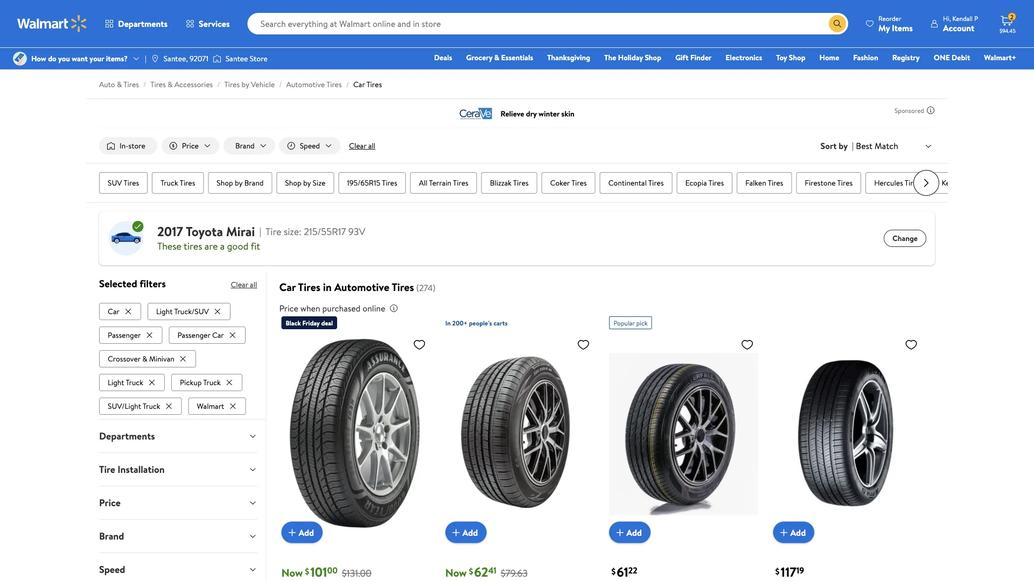 Task type: locate. For each thing, give the bounding box(es) containing it.
speed button up shop by size
[[279, 137, 341, 155]]

add for add to cart image associated with waterfall eco dynamic 215/55r17 94w all season tire 'image'
[[627, 527, 642, 539]]

2 vertical spatial brand
[[99, 530, 124, 544]]

electronics
[[726, 52, 762, 63]]

tire
[[266, 225, 282, 239], [99, 463, 115, 477]]

3 add from the left
[[627, 527, 642, 539]]

Search search field
[[248, 13, 849, 34]]

shop right toy
[[789, 52, 806, 63]]

departments button
[[96, 11, 177, 37]]

registry
[[893, 52, 920, 63]]

|
[[145, 53, 146, 64], [852, 140, 854, 152], [259, 225, 261, 239]]

00
[[327, 566, 338, 577]]

clear all button down good
[[231, 276, 257, 294]]

suv
[[108, 178, 122, 188]]

/ right auto & tires link
[[143, 79, 146, 90]]

filters
[[140, 277, 166, 291]]

electronics link
[[721, 52, 767, 63]]

0 horizontal spatial clear
[[231, 280, 248, 290]]

walmart list item
[[188, 396, 248, 415]]

1 add button from the left
[[281, 522, 323, 544]]

price button
[[162, 137, 219, 155], [91, 487, 266, 520]]

1 horizontal spatial price
[[182, 141, 199, 151]]

1 add to cart image from the left
[[450, 527, 463, 540]]

firestone
[[805, 178, 836, 188]]

grocery
[[466, 52, 493, 63]]

add to favorites list, goodyear assurance outlast 215/55r17 94v all-season passenger car tire image
[[413, 338, 426, 352]]

$ left 19 in the right of the page
[[776, 566, 780, 578]]

by up mirai
[[235, 178, 243, 188]]

terrain
[[429, 178, 452, 188]]

2 add to cart image from the left
[[614, 527, 627, 540]]

1 horizontal spatial clear all
[[349, 141, 376, 151]]

2 add to cart image from the left
[[778, 527, 791, 540]]

in-store button
[[99, 137, 157, 155]]

2 add button from the left
[[445, 522, 487, 544]]

0 vertical spatial speed button
[[279, 137, 341, 155]]

0 horizontal spatial now
[[281, 566, 303, 581]]

shop right holiday at right top
[[645, 52, 662, 63]]

1 vertical spatial tire
[[99, 463, 115, 477]]

2 vertical spatial price
[[99, 497, 121, 510]]

& inside button
[[142, 354, 147, 364]]

coker tires
[[550, 178, 587, 188]]

selected filters
[[99, 277, 166, 291]]

& right grocery
[[494, 52, 500, 63]]

truck inside button
[[203, 378, 221, 388]]

1 vertical spatial clear all button
[[231, 276, 257, 294]]

/ right accessories
[[217, 79, 220, 90]]

truck inside "button"
[[143, 401, 160, 412]]

walmart image
[[17, 15, 87, 32]]

services button
[[177, 11, 239, 37]]

0 horizontal spatial add to cart image
[[286, 527, 299, 540]]

2 vertical spatial |
[[259, 225, 261, 239]]

light left truck/suv
[[156, 306, 173, 317]]

0 vertical spatial clear
[[349, 141, 367, 151]]

all inside the sort and filter section element
[[368, 141, 376, 151]]

suv/light
[[108, 401, 141, 412]]

0 horizontal spatial add to cart image
[[450, 527, 463, 540]]

add to favorites list, waterfall eco dynamic 215/55r17 94w all season tire image
[[741, 338, 754, 352]]

truck right pickup
[[203, 378, 221, 388]]

0 vertical spatial clear all
[[349, 141, 376, 151]]

2 now $ from the left
[[445, 566, 473, 581]]

0 horizontal spatial passenger
[[108, 330, 141, 341]]

truck for pickup truck
[[203, 378, 221, 388]]

2 now from the left
[[445, 566, 467, 581]]

passenger down truck/suv
[[177, 330, 210, 341]]

price down tire installation
[[99, 497, 121, 510]]

by left size
[[303, 178, 311, 188]]

| left the best
[[852, 140, 854, 152]]

0 horizontal spatial clear all
[[231, 280, 257, 290]]

passenger inside "passenger car" button
[[177, 330, 210, 341]]

0 vertical spatial departments
[[118, 18, 168, 30]]

now left 00
[[281, 566, 303, 581]]

1 vertical spatial price
[[279, 303, 298, 315]]

0 vertical spatial brand button
[[224, 137, 275, 155]]

price up black
[[279, 303, 298, 315]]

hi, kendall p account
[[943, 14, 978, 34]]

brand button up speed tab
[[91, 520, 266, 553]]

0 horizontal spatial all
[[250, 280, 257, 290]]

speed inside tab
[[99, 563, 125, 577]]

holiday
[[618, 52, 643, 63]]

in 200+ people's carts
[[445, 319, 508, 328]]

suv/light truck
[[108, 401, 160, 412]]

0 horizontal spatial light
[[108, 378, 124, 388]]

brand tab
[[91, 520, 266, 553]]

$ left 22
[[612, 566, 616, 578]]

car button
[[99, 303, 141, 320]]

add to cart image for waterfall eco dynamic 215/55r17 94w all season tire 'image'
[[614, 527, 627, 540]]

1 now $ from the left
[[281, 566, 309, 581]]

kenda tires link
[[933, 172, 988, 194]]

2 passenger from the left
[[177, 330, 210, 341]]

truck
[[161, 178, 178, 188], [126, 378, 143, 388], [203, 378, 221, 388], [143, 401, 160, 412]]

tire left the size:
[[266, 225, 282, 239]]

goodyear assurance outlast 215/55r17 94v all-season passenger car tire image
[[281, 334, 430, 535]]

1 horizontal spatial automotive
[[334, 280, 390, 295]]

add for add to cart icon for nexen npriz s 215/55r17 94v bsw all season tire image
[[791, 527, 806, 539]]

gift finder
[[676, 52, 712, 63]]

all
[[368, 141, 376, 151], [250, 280, 257, 290]]

1 horizontal spatial speed
[[300, 141, 320, 151]]

auto & tires link
[[99, 79, 139, 90]]

all down fit in the top of the page
[[250, 280, 257, 290]]

santee store
[[226, 53, 268, 64]]

price button up truck tires
[[162, 137, 219, 155]]

clear for leftmost 'clear all' button
[[231, 280, 248, 290]]

1 vertical spatial departments
[[99, 430, 155, 443]]

price tab
[[91, 487, 266, 520]]

1 horizontal spatial tire
[[266, 225, 282, 239]]

0 horizontal spatial clear all button
[[231, 276, 257, 294]]

clear all button up 195/65r15
[[345, 137, 380, 155]]

clear all down good
[[231, 280, 257, 290]]

& left accessories
[[168, 79, 173, 90]]

0 vertical spatial price
[[182, 141, 199, 151]]

passenger up crossover at the left of the page
[[108, 330, 141, 341]]

0 horizontal spatial now $
[[281, 566, 309, 581]]

1 horizontal spatial passenger
[[177, 330, 210, 341]]

shop right truck tires
[[217, 178, 233, 188]]

1 horizontal spatial add to cart image
[[778, 527, 791, 540]]

by left vehicle
[[242, 79, 249, 90]]

truck inside button
[[126, 378, 143, 388]]

fashion
[[854, 52, 879, 63]]

now $ left 00
[[281, 566, 309, 581]]

ecopia tires link
[[677, 172, 733, 194]]

departments down suv/light
[[99, 430, 155, 443]]

1 vertical spatial |
[[852, 140, 854, 152]]

clear inside the sort and filter section element
[[349, 141, 367, 151]]

match
[[875, 140, 899, 152]]

continental tires link
[[600, 172, 673, 194]]

light for light truck
[[108, 378, 124, 388]]

0 horizontal spatial speed button
[[91, 554, 266, 582]]

passenger for passenger car
[[177, 330, 210, 341]]

gift
[[676, 52, 689, 63]]

toy shop link
[[772, 52, 811, 63]]

tires inside "link"
[[453, 178, 469, 188]]

tire left installation at left bottom
[[99, 463, 115, 477]]

price inside the sort and filter section element
[[182, 141, 199, 151]]

nexen npriz s 215/55r17 94v bsw all season tire image
[[773, 334, 922, 535]]

light truck list item
[[99, 372, 167, 392]]

price up truck tires
[[182, 141, 199, 151]]

automotive up online
[[334, 280, 390, 295]]

walmart+ link
[[980, 52, 1022, 63]]

now
[[281, 566, 303, 581], [445, 566, 467, 581]]

add button for waterfall eco dynamic 215/55r17 94w all season tire 'image'
[[609, 522, 651, 544]]

clear down good
[[231, 280, 248, 290]]

passenger list item
[[99, 325, 165, 344]]

automotive right vehicle
[[286, 79, 325, 90]]

0 vertical spatial automotive
[[286, 79, 325, 90]]

clear up 195/65r15
[[349, 141, 367, 151]]

home
[[820, 52, 840, 63]]

add button
[[281, 522, 323, 544], [445, 522, 487, 544], [609, 522, 651, 544], [773, 522, 815, 544]]

toy shop
[[777, 52, 806, 63]]

light down crossover at the left of the page
[[108, 378, 124, 388]]

passenger car list item
[[169, 325, 248, 344]]

1 horizontal spatial light
[[156, 306, 173, 317]]

hercules
[[875, 178, 903, 188]]

1 vertical spatial light
[[108, 378, 124, 388]]

my
[[879, 22, 890, 34]]

0 vertical spatial tire
[[266, 225, 282, 239]]

0 vertical spatial light
[[156, 306, 173, 317]]

reorder my items
[[879, 14, 913, 34]]

tire installation tab
[[91, 454, 266, 486]]

falken
[[746, 178, 767, 188]]

add button for the goodyear assurance outlast 215/55r17 94v all-season passenger car tire image on the left of the page
[[281, 522, 323, 544]]

grocery & essentials link
[[462, 52, 538, 63]]

all
[[419, 178, 428, 188]]

truck up suv/light truck
[[126, 378, 143, 388]]

1 horizontal spatial  image
[[213, 53, 221, 64]]

22
[[629, 566, 638, 577]]

deal
[[321, 319, 333, 328]]

add to cart image
[[450, 527, 463, 540], [614, 527, 627, 540]]

 image left santee,
[[151, 54, 159, 63]]

by for shop by brand
[[235, 178, 243, 188]]

car down light truck/suv list item
[[212, 330, 224, 341]]

$ left 00
[[305, 566, 309, 578]]

1 passenger from the left
[[108, 330, 141, 341]]

car down selected
[[108, 306, 120, 317]]

1 horizontal spatial |
[[259, 225, 261, 239]]

1 vertical spatial brand
[[244, 178, 264, 188]]

walmart button
[[188, 398, 246, 415]]

now $ left 41 at the left of page
[[445, 566, 473, 581]]

sort and filter section element
[[86, 129, 948, 163]]

0 horizontal spatial |
[[145, 53, 146, 64]]

next slide for chipmodule list image
[[914, 170, 940, 196]]

passenger car button
[[169, 327, 246, 344]]

0 vertical spatial speed
[[300, 141, 320, 151]]

passenger inside the passenger "button"
[[108, 330, 141, 341]]

0 horizontal spatial price
[[99, 497, 121, 510]]

clear all button inside the sort and filter section element
[[345, 137, 380, 155]]

now for $131.00
[[281, 566, 303, 581]]

your
[[90, 53, 104, 64]]

by inside the sort and filter section element
[[839, 140, 848, 152]]

0 horizontal spatial automotive
[[286, 79, 325, 90]]

add for the goodyear assurance outlast 215/55r17 94v all-season passenger car tire image on the left of the page's add to cart icon
[[299, 527, 314, 539]]

 image right 92071
[[213, 53, 221, 64]]

by right sort
[[839, 140, 848, 152]]

4 add button from the left
[[773, 522, 815, 544]]

price inside tab
[[99, 497, 121, 510]]

blizzak tires
[[490, 178, 529, 188]]

4 $ from the left
[[776, 566, 780, 578]]

when
[[301, 303, 320, 315]]

best match
[[856, 140, 899, 152]]

2 add from the left
[[463, 527, 478, 539]]

| right items?
[[145, 53, 146, 64]]

1 add from the left
[[299, 527, 314, 539]]

add to cart image
[[286, 527, 299, 540], [778, 527, 791, 540]]

1 vertical spatial speed
[[99, 563, 125, 577]]

list
[[99, 301, 257, 415]]

/ left car tires link
[[346, 79, 349, 90]]

pickup truck
[[180, 378, 221, 388]]

now left 41 at the left of page
[[445, 566, 467, 581]]

1 vertical spatial brand button
[[91, 520, 266, 553]]

are
[[205, 240, 218, 253]]

now $
[[281, 566, 309, 581], [445, 566, 473, 581]]

truck right suv/light
[[143, 401, 160, 412]]

0 horizontal spatial  image
[[151, 54, 159, 63]]

brand inside tab
[[99, 530, 124, 544]]

1 horizontal spatial clear
[[349, 141, 367, 151]]

1 vertical spatial speed button
[[91, 554, 266, 582]]

0 vertical spatial |
[[145, 53, 146, 64]]

brand button up shop by brand
[[224, 137, 275, 155]]

1 add to cart image from the left
[[286, 527, 299, 540]]

clear all button
[[345, 137, 380, 155], [231, 276, 257, 294]]

1 horizontal spatial now $
[[445, 566, 473, 581]]

crossover & minivan list item
[[99, 348, 198, 368]]

 image for santee store
[[213, 53, 221, 64]]

light truck button
[[99, 374, 165, 392]]

/ right vehicle
[[279, 79, 282, 90]]

speed button down brand tab
[[91, 554, 266, 582]]

0 vertical spatial clear all button
[[345, 137, 380, 155]]

add button for nexen npriz s 215/55r17 94v bsw all season tire image
[[773, 522, 815, 544]]

shop left size
[[285, 178, 302, 188]]

tires by vehicle link
[[224, 79, 275, 90]]

1 vertical spatial clear
[[231, 280, 248, 290]]

1 horizontal spatial all
[[368, 141, 376, 151]]

speed inside the sort and filter section element
[[300, 141, 320, 151]]

| inside the sort and filter section element
[[852, 140, 854, 152]]

0 horizontal spatial speed
[[99, 563, 125, 577]]

people's
[[469, 319, 492, 328]]

suv tires
[[108, 178, 139, 188]]

2 / from the left
[[217, 79, 220, 90]]

deals link
[[429, 52, 457, 63]]

/
[[143, 79, 146, 90], [217, 79, 220, 90], [279, 79, 282, 90], [346, 79, 349, 90]]

grocery & essentials
[[466, 52, 533, 63]]

one debit
[[934, 52, 971, 63]]

 image
[[213, 53, 221, 64], [151, 54, 159, 63]]

hi,
[[943, 14, 951, 23]]

clear all up 195/65r15
[[349, 141, 376, 151]]

& for tires
[[117, 79, 122, 90]]

| up fit in the top of the page
[[259, 225, 261, 239]]

0 horizontal spatial tire
[[99, 463, 115, 477]]

1 horizontal spatial clear all button
[[345, 137, 380, 155]]

price button inside the sort and filter section element
[[162, 137, 219, 155]]

1 vertical spatial clear all
[[231, 280, 257, 290]]

one
[[934, 52, 950, 63]]

0 vertical spatial brand
[[235, 141, 255, 151]]

brand
[[235, 141, 255, 151], [244, 178, 264, 188], [99, 530, 124, 544]]

 image for santee, 92071
[[151, 54, 159, 63]]

departments up items?
[[118, 18, 168, 30]]

all terrain tires link
[[410, 172, 477, 194]]

1 horizontal spatial now
[[445, 566, 467, 581]]

3 add button from the left
[[609, 522, 651, 544]]

1 now from the left
[[281, 566, 303, 581]]

$ left 41 at the left of page
[[469, 566, 473, 578]]

brand button
[[224, 137, 275, 155], [91, 520, 266, 553]]

in
[[445, 319, 451, 328]]

0 vertical spatial all
[[368, 141, 376, 151]]

2 horizontal spatial |
[[852, 140, 854, 152]]

0 vertical spatial price button
[[162, 137, 219, 155]]

shop by brand
[[217, 178, 264, 188]]

clear
[[349, 141, 367, 151], [231, 280, 248, 290]]

2 $ from the left
[[469, 566, 473, 578]]

& left minivan
[[142, 354, 147, 364]]

price button up brand tab
[[91, 487, 266, 520]]

& right auto
[[117, 79, 122, 90]]

brand inside the sort and filter section element
[[235, 141, 255, 151]]

by for sort by |
[[839, 140, 848, 152]]

1 vertical spatial price button
[[91, 487, 266, 520]]

 image
[[13, 52, 27, 66]]

all up 195/65r15 tires
[[368, 141, 376, 151]]

1 horizontal spatial add to cart image
[[614, 527, 627, 540]]

4 add from the left
[[791, 527, 806, 539]]



Task type: describe. For each thing, give the bounding box(es) containing it.
2017
[[157, 223, 183, 241]]

sort by |
[[821, 140, 854, 152]]

blizzak tires link
[[482, 172, 537, 194]]

light truck/suv
[[156, 306, 209, 317]]

(274)
[[416, 282, 436, 294]]

waterfall eco dynamic 215/55r17 94w all season tire image
[[609, 334, 758, 535]]

truck for light truck
[[126, 378, 143, 388]]

shop by brand link
[[208, 172, 272, 194]]

legal information image
[[390, 304, 398, 313]]

brand button inside the sort and filter section element
[[224, 137, 275, 155]]

black friday deal
[[286, 319, 333, 328]]

the holiday shop
[[605, 52, 662, 63]]

car inside "car" button
[[108, 306, 120, 317]]

friday
[[303, 319, 320, 328]]

you
[[58, 53, 70, 64]]

falken tires
[[746, 178, 784, 188]]

light for light truck/suv
[[156, 306, 173, 317]]

price when purchased online
[[279, 303, 385, 315]]

list containing car
[[99, 301, 257, 415]]

store
[[128, 141, 145, 151]]

| inside 2017 toyota mirai | tire size: 215/55r17 93v these tires are a good fit
[[259, 225, 261, 239]]

mirai
[[226, 223, 255, 241]]

1 vertical spatial all
[[250, 280, 257, 290]]

toyota
[[186, 223, 223, 241]]

change
[[893, 233, 918, 244]]

santee,
[[164, 53, 188, 64]]

santee, 92071
[[164, 53, 208, 64]]

clear all inside the sort and filter section element
[[349, 141, 376, 151]]

vehicle
[[251, 79, 275, 90]]

deals
[[434, 52, 452, 63]]

change button
[[884, 230, 927, 247]]

walmart+
[[985, 52, 1017, 63]]

& for essentials
[[494, 52, 500, 63]]

suv tires link
[[99, 172, 148, 194]]

now $ for $79.63
[[445, 566, 473, 581]]

car list item
[[99, 301, 143, 320]]

vehicle type: car and truck image
[[108, 220, 144, 257]]

car inside "passenger car" button
[[212, 330, 224, 341]]

online
[[363, 303, 385, 315]]

pickup truck button
[[171, 374, 242, 392]]

ad disclaimer and feedback for skylinedisplayad image
[[927, 106, 935, 115]]

tire inside dropdown button
[[99, 463, 115, 477]]

$79.63
[[501, 567, 528, 581]]

3 $ from the left
[[612, 566, 616, 578]]

1 vertical spatial automotive
[[334, 280, 390, 295]]

thanksgiving
[[547, 52, 591, 63]]

Walmart Site-Wide search field
[[248, 13, 849, 34]]

215/55r17
[[304, 225, 346, 239]]

add to cart image for nexen npriz s 215/55r17 94v bsw all season tire image
[[778, 527, 791, 540]]

& for minivan
[[142, 354, 147, 364]]

size:
[[284, 225, 302, 239]]

add to favorites list, nexen npriz s 215/55r17 94v bsw all season tire image
[[905, 338, 918, 352]]

installation
[[118, 463, 165, 477]]

truck right suv tires
[[161, 178, 178, 188]]

auto & tires / tires & accessories / tires by vehicle / automotive tires / car tires
[[99, 79, 382, 90]]

hercules tires
[[875, 178, 920, 188]]

services
[[199, 18, 230, 30]]

by for shop by size
[[303, 178, 311, 188]]

selected
[[99, 277, 137, 291]]

applied filters section element
[[99, 277, 166, 291]]

store
[[250, 53, 268, 64]]

ecopia
[[686, 178, 707, 188]]

thanksgiving link
[[543, 52, 595, 63]]

car right "automotive tires" link
[[353, 79, 365, 90]]

search icon image
[[834, 19, 842, 28]]

2 horizontal spatial price
[[279, 303, 298, 315]]

departments inside dropdown button
[[99, 430, 155, 443]]

tire inside 2017 toyota mirai | tire size: 215/55r17 93v these tires are a good fit
[[266, 225, 282, 239]]

92071
[[190, 53, 208, 64]]

car tires in automotive tires (274)
[[279, 280, 436, 295]]

tire installation
[[99, 463, 165, 477]]

departments inside popup button
[[118, 18, 168, 30]]

hercules tires link
[[866, 172, 929, 194]]

best
[[856, 140, 873, 152]]

best match button
[[854, 139, 935, 153]]

add button for crossmax 215/55r17 94v ct-1 all-season tire fits: 2011-15 chevrolet cruze eco, 2012-14 toyota camry hybrid xle image in the bottom of the page
[[445, 522, 487, 544]]

crossmax 215/55r17 94v ct-1 all-season tire fits: 2011-15 chevrolet cruze eco, 2012-14 toyota camry hybrid xle image
[[445, 334, 594, 535]]

now for $79.63
[[445, 566, 467, 581]]

purchased
[[322, 303, 361, 315]]

19
[[797, 566, 805, 577]]

suv/light truck list item
[[99, 396, 184, 415]]

pickup
[[180, 378, 202, 388]]

add to favorites list, crossmax 215/55r17 94v ct-1 all-season tire fits: 2011-15 chevrolet cruze eco, 2012-14 toyota camry hybrid xle image
[[577, 338, 590, 352]]

p
[[975, 14, 978, 23]]

pickup truck list item
[[171, 372, 245, 392]]

good
[[227, 240, 249, 253]]

finder
[[691, 52, 712, 63]]

1 horizontal spatial speed button
[[279, 137, 341, 155]]

2
[[1011, 12, 1014, 21]]

how
[[31, 53, 46, 64]]

truck for suv/light truck
[[143, 401, 160, 412]]

do
[[48, 53, 56, 64]]

car up black
[[279, 280, 296, 295]]

add to cart image for crossmax 215/55r17 94v ct-1 all-season tire fits: 2011-15 chevrolet cruze eco, 2012-14 toyota camry hybrid xle image in the bottom of the page
[[450, 527, 463, 540]]

reorder
[[879, 14, 902, 23]]

departments tab
[[91, 420, 266, 453]]

1 $ from the left
[[305, 566, 309, 578]]

in-store
[[120, 141, 145, 151]]

continental
[[609, 178, 647, 188]]

4 / from the left
[[346, 79, 349, 90]]

now $ for $131.00
[[281, 566, 309, 581]]

home link
[[815, 52, 844, 63]]

items
[[892, 22, 913, 34]]

in
[[323, 280, 332, 295]]

automotive tires link
[[286, 79, 342, 90]]

add to cart image for the goodyear assurance outlast 215/55r17 94v all-season passenger car tire image on the left of the page
[[286, 527, 299, 540]]

kenda tires
[[942, 178, 979, 188]]

truck tires
[[161, 178, 195, 188]]

pick
[[637, 319, 648, 328]]

a
[[220, 240, 225, 253]]

1 / from the left
[[143, 79, 146, 90]]

speed tab
[[91, 554, 266, 582]]

passenger for passenger
[[108, 330, 141, 341]]

fashion link
[[849, 52, 883, 63]]

clear for 'clear all' button inside the the sort and filter section element
[[349, 141, 367, 151]]

size
[[313, 178, 326, 188]]

93v
[[348, 225, 365, 239]]

add for add to cart image related to crossmax 215/55r17 94v ct-1 all-season tire fits: 2011-15 chevrolet cruze eco, 2012-14 toyota camry hybrid xle image in the bottom of the page
[[463, 527, 478, 539]]

tires & accessories link
[[150, 79, 213, 90]]

in-
[[120, 141, 128, 151]]

crossover & minivan button
[[99, 351, 196, 368]]

firestone tires link
[[797, 172, 862, 194]]

auto
[[99, 79, 115, 90]]

light truck/suv list item
[[148, 301, 233, 320]]

2017 toyota mirai | tire size: 215/55r17 93v these tires are a good fit
[[157, 223, 365, 253]]

coker
[[550, 178, 570, 188]]

3 / from the left
[[279, 79, 282, 90]]

want
[[72, 53, 88, 64]]



Task type: vqa. For each thing, say whether or not it's contained in the screenshot.
Weight's More
no



